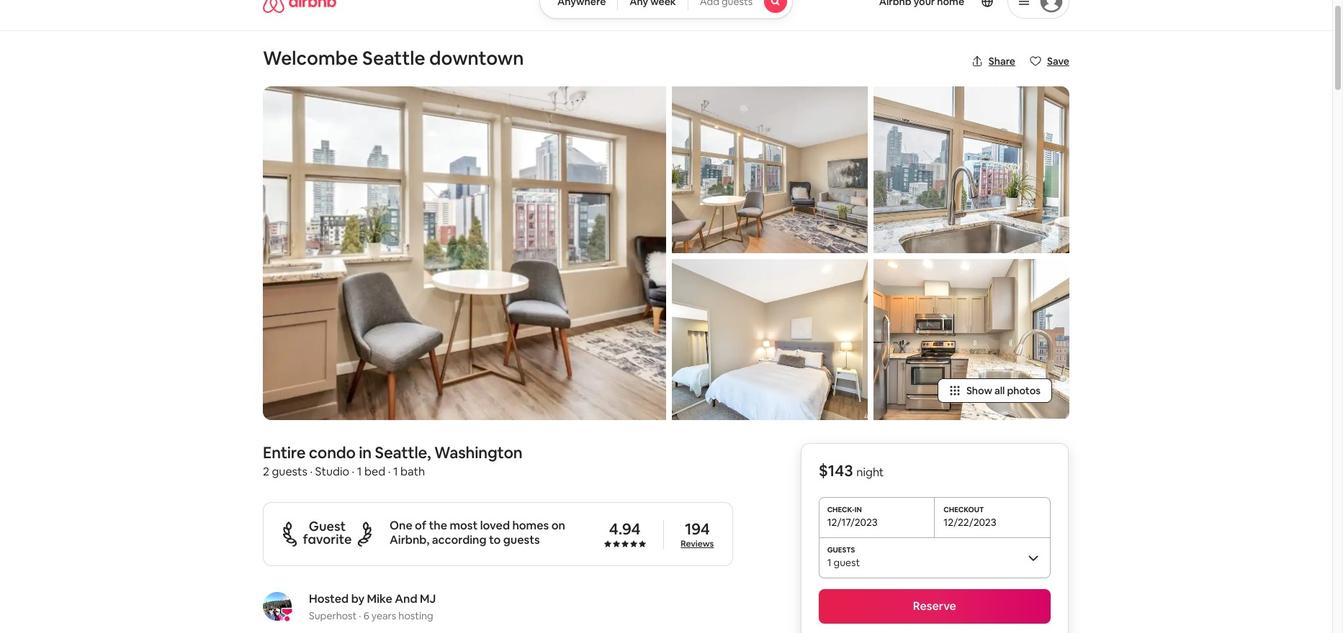 Task type: locate. For each thing, give the bounding box(es) containing it.
save
[[1047, 55, 1069, 68]]

1 horizontal spatial guests
[[503, 533, 540, 548]]

welcombe seattle downtown
[[263, 46, 524, 71]]

· left studio
[[310, 465, 313, 480]]

share button
[[966, 49, 1021, 73]]

$143 night
[[819, 461, 884, 481]]

seattle,
[[375, 443, 431, 463]]

all
[[995, 385, 1005, 398]]

0 horizontal spatial guests
[[272, 465, 307, 480]]

welcombe seattle downtown image 5 image
[[874, 259, 1069, 421]]

airbnb,
[[390, 533, 429, 548]]

washington
[[434, 443, 522, 463]]

homes
[[512, 519, 549, 534]]

1
[[357, 465, 362, 480], [393, 465, 398, 480], [827, 557, 831, 570]]

guests right to at bottom left
[[503, 533, 540, 548]]

$143
[[819, 461, 853, 481]]

in
[[359, 443, 372, 463]]

4.94
[[609, 519, 640, 539]]

bed
[[364, 465, 385, 480]]

profile element
[[810, 0, 1069, 30]]

· right 'bed'
[[388, 465, 391, 480]]

years
[[372, 610, 396, 623]]

condo
[[309, 443, 356, 463]]

save button
[[1024, 49, 1075, 73]]

194
[[685, 519, 710, 539]]

2 horizontal spatial 1
[[827, 557, 831, 570]]

welcombe seattle downtown image 2 image
[[672, 86, 868, 254]]

bath
[[400, 465, 425, 480]]

·
[[310, 465, 313, 480], [352, 465, 355, 480], [388, 465, 391, 480], [359, 610, 361, 623]]

mike
[[367, 592, 392, 607]]

1 guest
[[827, 557, 860, 570]]

welcombe seattle downtown image 1 image
[[263, 86, 666, 421]]

welcombe seattle downtown image 3 image
[[672, 259, 868, 421]]

welcombe
[[263, 46, 358, 71]]

to
[[489, 533, 501, 548]]

1 vertical spatial guests
[[503, 533, 540, 548]]

show
[[966, 385, 992, 398]]

one of the most loved homes on airbnb, according to guests
[[390, 519, 565, 548]]

· left 6
[[359, 610, 361, 623]]

6
[[363, 610, 369, 623]]

0 vertical spatial guests
[[272, 465, 307, 480]]

194 reviews
[[681, 519, 714, 550]]

guests
[[272, 465, 307, 480], [503, 533, 540, 548]]

superhost
[[309, 610, 357, 623]]

None search field
[[539, 0, 793, 19]]

1 left bath
[[393, 465, 398, 480]]

guest favorite
[[303, 518, 352, 548]]

guests down entire
[[272, 465, 307, 480]]

1 left guest on the right of page
[[827, 557, 831, 570]]

entire condo in seattle, washington 2 guests · studio · 1 bed · 1 bath
[[263, 443, 522, 480]]

0 horizontal spatial 1
[[357, 465, 362, 480]]

1 left 'bed'
[[357, 465, 362, 480]]

the
[[429, 519, 447, 534]]



Task type: describe. For each thing, give the bounding box(es) containing it.
host profile picture image
[[263, 593, 292, 622]]

guests inside the entire condo in seattle, washington 2 guests · studio · 1 bed · 1 bath
[[272, 465, 307, 480]]

welcombe seattle downtown image 4 image
[[874, 86, 1069, 254]]

by
[[351, 592, 365, 607]]

hosting
[[399, 610, 433, 623]]

· right studio
[[352, 465, 355, 480]]

1 horizontal spatial 1
[[393, 465, 398, 480]]

guest
[[309, 518, 346, 535]]

night
[[857, 465, 884, 480]]

· inside the hosted by mike and mj superhost · 6 years hosting
[[359, 610, 361, 623]]

12/17/2023
[[827, 516, 878, 529]]

seattle
[[362, 46, 425, 71]]

downtown
[[429, 46, 524, 71]]

entire
[[263, 443, 306, 463]]

favorite
[[303, 531, 352, 548]]

studio
[[315, 465, 349, 480]]

show all photos
[[966, 385, 1041, 398]]

1 guest button
[[819, 538, 1051, 578]]

loved
[[480, 519, 510, 534]]

hosted by mike and mj superhost · 6 years hosting
[[309, 592, 436, 623]]

show all photos button
[[938, 379, 1052, 403]]

reserve
[[913, 599, 956, 614]]

reviews
[[681, 538, 714, 550]]

hosted
[[309, 592, 349, 607]]

most
[[450, 519, 478, 534]]

of
[[415, 519, 426, 534]]

and
[[395, 592, 417, 607]]

mj
[[420, 592, 436, 607]]

reserve button
[[819, 590, 1051, 624]]

according
[[432, 533, 487, 548]]

2
[[263, 465, 269, 480]]

guests inside one of the most loved homes on airbnb, according to guests
[[503, 533, 540, 548]]

share
[[989, 55, 1015, 68]]

guest
[[834, 557, 860, 570]]

12/22/2023
[[944, 516, 996, 529]]

1 inside dropdown button
[[827, 557, 831, 570]]

on
[[551, 519, 565, 534]]

one
[[390, 519, 412, 534]]

photos
[[1007, 385, 1041, 398]]



Task type: vqa. For each thing, say whether or not it's contained in the screenshot.
the "Hosted by Mike And MJ Superhost · 6 years hosting"
yes



